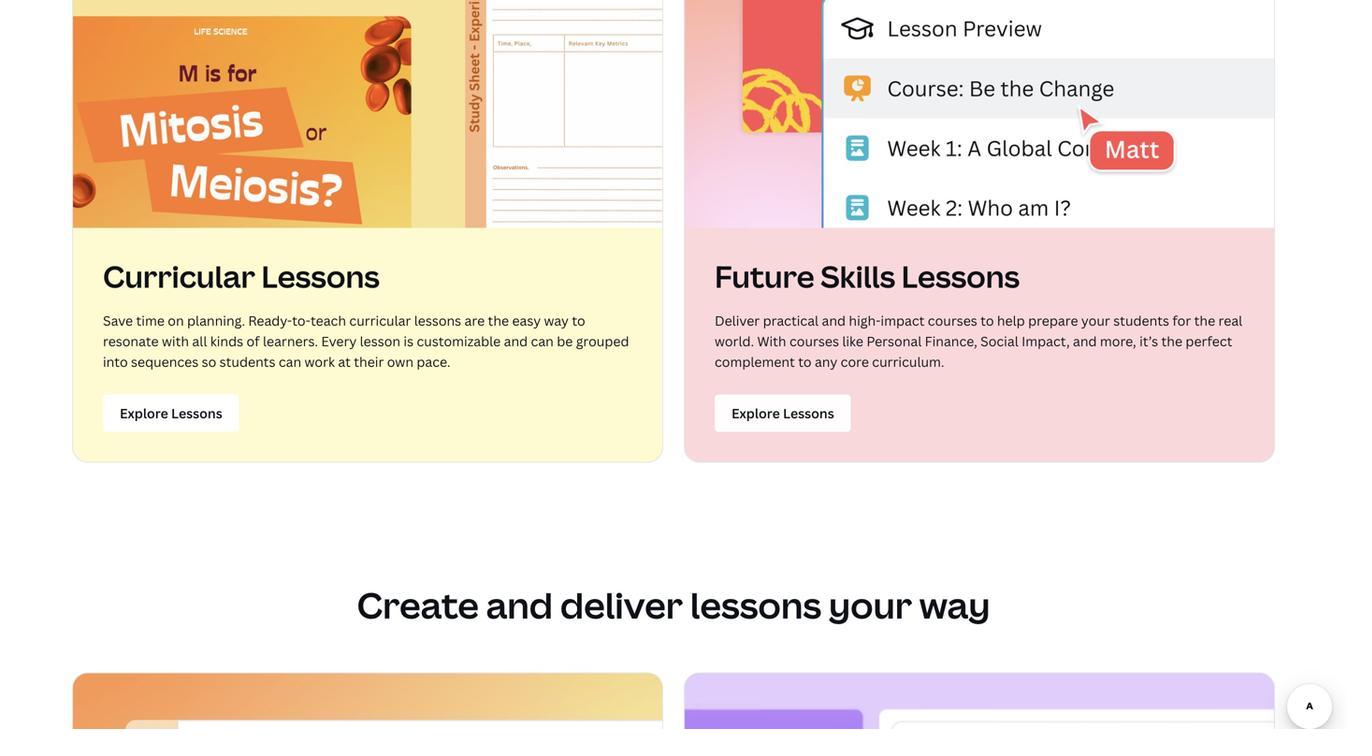 Task type: locate. For each thing, give the bounding box(es) containing it.
1 horizontal spatial lessons
[[902, 256, 1020, 297]]

2 lessons from the left
[[902, 256, 1020, 297]]

deliver
[[715, 312, 760, 330]]

lessons up the finance,
[[902, 256, 1020, 297]]

0 horizontal spatial students
[[220, 353, 276, 371]]

to up be
[[572, 312, 586, 330]]

deliver practical and high-impact courses to help prepare your students for the real world. with courses like personal finance, social impact, and more, it's the perfect complement to any core curriculum.
[[715, 312, 1243, 371]]

0 vertical spatial your
[[1082, 312, 1111, 330]]

learners.
[[263, 332, 318, 350]]

easy
[[512, 312, 541, 330]]

1 horizontal spatial the
[[1162, 332, 1183, 350]]

it's
[[1140, 332, 1159, 350]]

to
[[572, 312, 586, 330], [981, 312, 995, 330], [799, 353, 812, 371]]

all
[[192, 332, 207, 350]]

1 vertical spatial students
[[220, 353, 276, 371]]

work
[[305, 353, 335, 371]]

students down of
[[220, 353, 276, 371]]

students inside the deliver practical and high-impact courses to help prepare your students for the real world. with courses like personal finance, social impact, and more, it's the perfect complement to any core curriculum.
[[1114, 312, 1170, 330]]

students inside save time on planning. ready-to-teach curricular lessons are the easy way to resonate with all kinds of learners. every lesson is customizable and can be grouped into sequences so students can work at their own pace.
[[220, 353, 276, 371]]

students up it's at right top
[[1114, 312, 1170, 330]]

the inside save time on planning. ready-to-teach curricular lessons are the easy way to resonate with all kinds of learners. every lesson is customizable and can be grouped into sequences so students can work at their own pace.
[[488, 312, 509, 330]]

courses up the finance,
[[928, 312, 978, 330]]

0 horizontal spatial can
[[279, 353, 302, 371]]

kinds
[[210, 332, 243, 350]]

lessons
[[262, 256, 380, 297], [902, 256, 1020, 297]]

with
[[162, 332, 189, 350]]

way inside save time on planning. ready-to-teach curricular lessons are the easy way to resonate with all kinds of learners. every lesson is customizable and can be grouped into sequences so students can work at their own pace.
[[544, 312, 569, 330]]

courses
[[928, 312, 978, 330], [790, 332, 840, 350]]

1 lessons from the left
[[262, 256, 380, 297]]

time
[[136, 312, 165, 330]]

0 horizontal spatial lessons
[[414, 312, 462, 330]]

1 vertical spatial lessons
[[691, 581, 822, 629]]

your
[[1082, 312, 1111, 330], [829, 581, 913, 629]]

and
[[822, 312, 846, 330], [504, 332, 528, 350], [1074, 332, 1098, 350], [486, 581, 553, 629]]

social
[[981, 332, 1019, 350]]

0 vertical spatial courses
[[928, 312, 978, 330]]

0 horizontal spatial the
[[488, 312, 509, 330]]

impact
[[881, 312, 925, 330]]

can down learners.
[[279, 353, 302, 371]]

can left be
[[531, 332, 554, 350]]

their
[[354, 353, 384, 371]]

way
[[544, 312, 569, 330], [920, 581, 991, 629]]

the right are
[[488, 312, 509, 330]]

deliver
[[561, 581, 683, 629]]

your inside the deliver practical and high-impact courses to help prepare your students for the real world. with courses like personal finance, social impact, and more, it's the perfect complement to any core curriculum.
[[1082, 312, 1111, 330]]

resonate
[[103, 332, 159, 350]]

1 vertical spatial way
[[920, 581, 991, 629]]

high-
[[849, 312, 881, 330]]

impact,
[[1022, 332, 1070, 350]]

students
[[1114, 312, 1170, 330], [220, 353, 276, 371]]

1 horizontal spatial courses
[[928, 312, 978, 330]]

0 horizontal spatial courses
[[790, 332, 840, 350]]

1 horizontal spatial can
[[531, 332, 554, 350]]

and inside save time on planning. ready-to-teach curricular lessons are the easy way to resonate with all kinds of learners. every lesson is customizable and can be grouped into sequences so students can work at their own pace.
[[504, 332, 528, 350]]

the down for
[[1162, 332, 1183, 350]]

lesson
[[360, 332, 401, 350]]

teach
[[311, 312, 346, 330]]

0 vertical spatial lessons
[[414, 312, 462, 330]]

0 horizontal spatial to
[[572, 312, 586, 330]]

prepare
[[1029, 312, 1079, 330]]

finance,
[[925, 332, 978, 350]]

perfect
[[1186, 332, 1233, 350]]

the
[[488, 312, 509, 330], [1195, 312, 1216, 330], [1162, 332, 1183, 350]]

can
[[531, 332, 554, 350], [279, 353, 302, 371]]

0 vertical spatial way
[[544, 312, 569, 330]]

own
[[387, 353, 414, 371]]

courses up any
[[790, 332, 840, 350]]

1 vertical spatial can
[[279, 353, 302, 371]]

1 horizontal spatial your
[[1082, 312, 1111, 330]]

1 vertical spatial your
[[829, 581, 913, 629]]

for
[[1173, 312, 1192, 330]]

to left help
[[981, 312, 995, 330]]

complement
[[715, 353, 796, 371]]

to left any
[[799, 353, 812, 371]]

future skills lessons
[[715, 256, 1020, 297]]

sequences
[[131, 353, 199, 371]]

0 horizontal spatial lessons
[[262, 256, 380, 297]]

0 horizontal spatial way
[[544, 312, 569, 330]]

skills
[[821, 256, 896, 297]]

0 vertical spatial students
[[1114, 312, 1170, 330]]

create and deliver lessons your way
[[357, 581, 991, 629]]

curricular lessons
[[103, 256, 380, 297]]

1 horizontal spatial students
[[1114, 312, 1170, 330]]

the up perfect
[[1195, 312, 1216, 330]]

lessons
[[414, 312, 462, 330], [691, 581, 822, 629]]

lessons up teach
[[262, 256, 380, 297]]

on
[[168, 312, 184, 330]]

create
[[357, 581, 479, 629]]

2 horizontal spatial the
[[1195, 312, 1216, 330]]



Task type: describe. For each thing, give the bounding box(es) containing it.
lessons inside save time on planning. ready-to-teach curricular lessons are the easy way to resonate with all kinds of learners. every lesson is customizable and can be grouped into sequences so students can work at their own pace.
[[414, 312, 462, 330]]

personal
[[867, 332, 922, 350]]

save time on planning. ready-to-teach curricular lessons are the easy way to resonate with all kinds of learners. every lesson is customizable and can be grouped into sequences so students can work at their own pace.
[[103, 312, 629, 371]]

curriculum.
[[873, 353, 945, 371]]

1 horizontal spatial way
[[920, 581, 991, 629]]

are
[[465, 312, 485, 330]]

world.
[[715, 332, 755, 350]]

at
[[338, 353, 351, 371]]

curricular
[[103, 256, 255, 297]]

1 vertical spatial courses
[[790, 332, 840, 350]]

every
[[321, 332, 357, 350]]

pace.
[[417, 353, 451, 371]]

2 horizontal spatial to
[[981, 312, 995, 330]]

more,
[[1101, 332, 1137, 350]]

0 horizontal spatial your
[[829, 581, 913, 629]]

future
[[715, 256, 815, 297]]

help
[[998, 312, 1026, 330]]

with
[[758, 332, 787, 350]]

ready-
[[248, 312, 292, 330]]

of
[[247, 332, 260, 350]]

is
[[404, 332, 414, 350]]

so
[[202, 353, 216, 371]]

real
[[1219, 312, 1243, 330]]

curricular
[[350, 312, 411, 330]]

to inside save time on planning. ready-to-teach curricular lessons are the easy way to resonate with all kinds of learners. every lesson is customizable and can be grouped into sequences so students can work at their own pace.
[[572, 312, 586, 330]]

core
[[841, 353, 870, 371]]

like
[[843, 332, 864, 350]]

customizable
[[417, 332, 501, 350]]

be
[[557, 332, 573, 350]]

grouped
[[576, 332, 629, 350]]

practical
[[763, 312, 819, 330]]

1 horizontal spatial lessons
[[691, 581, 822, 629]]

0 vertical spatial can
[[531, 332, 554, 350]]

planning.
[[187, 312, 245, 330]]

to-
[[292, 312, 311, 330]]

into
[[103, 353, 128, 371]]

1 horizontal spatial to
[[799, 353, 812, 371]]

any
[[815, 353, 838, 371]]

save
[[103, 312, 133, 330]]



Task type: vqa. For each thing, say whether or not it's contained in the screenshot.
Curricular
yes



